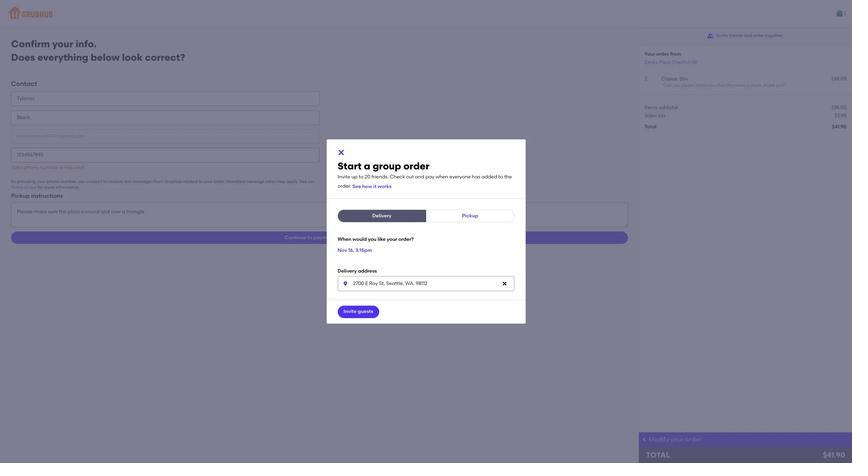 Task type: locate. For each thing, give the bounding box(es) containing it.
the
[[727, 83, 734, 88], [505, 174, 512, 180]]

look
[[122, 51, 143, 63]]

1 vertical spatial and
[[415, 174, 425, 180]]

from inside the your order from zeeks pizza capitol hill
[[671, 51, 682, 57]]

1 horizontal spatial 2
[[844, 10, 847, 16]]

standard
[[226, 179, 245, 184]]

1 vertical spatial $38.00
[[832, 105, 847, 110]]

more
[[44, 185, 55, 190]]

0 vertical spatial pickup
[[11, 193, 30, 199]]

1 horizontal spatial phone
[[47, 179, 59, 184]]

" right "thank"
[[785, 83, 787, 88]]

total down the modify
[[646, 451, 671, 460]]

invite left guests on the left
[[344, 309, 357, 315]]

0 vertical spatial 2
[[844, 10, 847, 16]]

1 vertical spatial from
[[154, 179, 163, 184]]

how
[[362, 184, 372, 190]]

the right added at right
[[505, 174, 512, 180]]

$38.00
[[832, 76, 847, 82], [832, 105, 847, 110]]

svg image
[[337, 149, 345, 157], [343, 281, 348, 287], [502, 281, 508, 287]]

pickup for pickup instructions
[[11, 193, 30, 199]]

by providing your phone number, you consent to receive text messages from grubhub related to your order. standard message rates may apply. see our terms of use for more information.
[[11, 179, 315, 190]]

$3.90
[[835, 113, 847, 119]]

delivery left address
[[338, 269, 357, 274]]

check
[[390, 174, 405, 180]]

"
[[662, 83, 664, 88], [785, 83, 787, 88]]

terms of use link
[[11, 185, 37, 190]]

from inside by providing your phone number, you consent to receive text messages from grubhub related to your order. standard message rates may apply. see our terms of use for more information.
[[154, 179, 163, 184]]

" down classic
[[662, 83, 664, 88]]

1 vertical spatial invite
[[338, 174, 350, 180]]

1 vertical spatial delivery
[[338, 269, 357, 274]]

20
[[365, 174, 371, 180]]

delivery up like
[[373, 213, 392, 219]]

1 horizontal spatial delivery
[[373, 213, 392, 219]]

1 horizontal spatial is
[[747, 83, 750, 88]]

1 horizontal spatial the
[[727, 83, 734, 88]]

tax
[[659, 113, 666, 119]]

0 horizontal spatial you
[[78, 179, 85, 184]]

can
[[664, 83, 672, 88]]

ranch
[[735, 83, 746, 88]]

to left the payment
[[308, 235, 313, 241]]

1 horizontal spatial you
[[368, 237, 377, 243]]

Last name text field
[[11, 111, 320, 125]]

delivery inside button
[[373, 213, 392, 219]]

order. inside by providing your phone number, you consent to receive text messages from grubhub related to your order. standard message rates may apply. see our terms of use for more information.
[[214, 179, 225, 184]]

contact
[[11, 80, 37, 88]]

is left there,
[[747, 83, 750, 88]]

order up pizza
[[657, 51, 669, 57]]

you down classic stix on the right top of page
[[673, 83, 680, 88]]

continue to payment method
[[285, 235, 355, 241]]

you inside $38.00 " can you please make sure that the ranch is there, thank you! "
[[673, 83, 680, 88]]

0 vertical spatial $38.00
[[832, 76, 847, 82]]

you left consent
[[78, 179, 85, 184]]

1 horizontal spatial see
[[353, 184, 361, 190]]

1 horizontal spatial and
[[744, 33, 753, 38]]

phone up more
[[47, 179, 59, 184]]

like
[[378, 237, 386, 243]]

to
[[359, 174, 364, 180], [499, 174, 503, 180], [103, 179, 107, 184], [199, 179, 203, 184], [308, 235, 313, 241]]

confirm
[[11, 38, 50, 50]]

$38.00 for $38.00
[[832, 105, 847, 110]]

phone
[[24, 165, 39, 171], [47, 179, 59, 184]]

order. left standard
[[214, 179, 225, 184]]

everyone
[[450, 174, 471, 180]]

1 vertical spatial pickup
[[462, 213, 479, 219]]

0 horizontal spatial pickup
[[11, 193, 30, 199]]

see inside button
[[353, 184, 361, 190]]

start a group order invite up to 20 friends. check out and pay when everyone has added to the order.
[[338, 161, 512, 190]]

see down up
[[353, 184, 361, 190]]

order up out
[[404, 161, 430, 172]]

1 horizontal spatial "
[[785, 83, 787, 88]]

0 vertical spatial from
[[671, 51, 682, 57]]

0 horizontal spatial the
[[505, 174, 512, 180]]

does
[[11, 51, 35, 63]]

sales tax
[[645, 113, 666, 119]]

0 vertical spatial invite
[[717, 33, 729, 38]]

0 horizontal spatial see
[[300, 179, 307, 184]]

start
[[338, 161, 362, 172]]

0 vertical spatial $41.90
[[833, 124, 847, 130]]

0 horizontal spatial is
[[60, 165, 63, 171]]

1 vertical spatial you
[[78, 179, 85, 184]]

your right the modify
[[671, 436, 684, 444]]

1 vertical spatial is
[[60, 165, 63, 171]]

would
[[353, 237, 367, 243]]

terms
[[11, 185, 23, 190]]

0 horizontal spatial phone
[[24, 165, 39, 171]]

nov 16, 3:15pm button
[[338, 245, 372, 257]]

zeeks pizza capitol hill link
[[645, 59, 698, 65]]

0 horizontal spatial from
[[154, 179, 163, 184]]

related
[[183, 179, 198, 184]]

1 horizontal spatial order.
[[338, 184, 351, 190]]

our
[[308, 179, 315, 184]]

0 vertical spatial delivery
[[373, 213, 392, 219]]

see how it works button
[[353, 181, 392, 193]]

order. down start
[[338, 184, 351, 190]]

from left grubhub
[[154, 179, 163, 184]]

1 horizontal spatial from
[[671, 51, 682, 57]]

pickup
[[11, 193, 30, 199], [462, 213, 479, 219]]

the right that
[[727, 83, 734, 88]]

nov 16, 3:15pm
[[338, 248, 372, 254]]

you
[[673, 83, 680, 88], [78, 179, 85, 184], [368, 237, 377, 243]]

pickup instructions
[[11, 193, 63, 199]]

valid phone number is required
[[11, 165, 84, 171]]

$41.90
[[833, 124, 847, 130], [823, 451, 846, 460]]

$38.00 inside $38.00 " can you please make sure that the ranch is there, thank you! "
[[832, 76, 847, 82]]

order left together on the right top
[[754, 33, 764, 38]]

to right related
[[199, 179, 203, 184]]

up
[[352, 174, 358, 180]]

2 vertical spatial you
[[368, 237, 377, 243]]

2 button
[[836, 7, 847, 20]]

info.
[[76, 38, 97, 50]]

your inside confirm your info. does everything below look correct?
[[52, 38, 73, 50]]

you left like
[[368, 237, 377, 243]]

total down sales in the right of the page
[[645, 124, 657, 130]]

1 horizontal spatial pickup
[[462, 213, 479, 219]]

2 " from the left
[[785, 83, 787, 88]]

and inside the invite friends and order together button
[[744, 33, 753, 38]]

Pickup instructions text field
[[11, 203, 628, 228]]

providing
[[17, 179, 36, 184]]

your up everything
[[52, 38, 73, 50]]

1 vertical spatial 2
[[645, 76, 648, 82]]

delivery button
[[338, 210, 426, 223]]

0 horizontal spatial order.
[[214, 179, 225, 184]]

items
[[645, 105, 658, 110]]

number,
[[60, 179, 77, 184]]

to inside button
[[308, 235, 313, 241]]

0 horizontal spatial and
[[415, 174, 425, 180]]

delivery
[[373, 213, 392, 219], [338, 269, 357, 274]]

see left our
[[300, 179, 307, 184]]

2 vertical spatial invite
[[344, 309, 357, 315]]

thank
[[764, 83, 775, 88]]

main navigation navigation
[[0, 0, 853, 27]]

2 horizontal spatial you
[[673, 83, 680, 88]]

below
[[91, 51, 120, 63]]

16,
[[348, 248, 354, 254]]

0 horizontal spatial delivery
[[338, 269, 357, 274]]

and right friends
[[744, 33, 753, 38]]

and
[[744, 33, 753, 38], [415, 174, 425, 180]]

group
[[373, 161, 401, 172]]

capitol
[[673, 59, 690, 65]]

1 vertical spatial the
[[505, 174, 512, 180]]

1 vertical spatial phone
[[47, 179, 59, 184]]

and right out
[[415, 174, 425, 180]]

2 $38.00 from the top
[[832, 105, 847, 110]]

may
[[277, 179, 286, 184]]

is right the number
[[60, 165, 63, 171]]

order.
[[214, 179, 225, 184], [338, 184, 351, 190]]

pickup inside button
[[462, 213, 479, 219]]

text
[[124, 179, 132, 184]]

items subtotal
[[645, 105, 678, 110]]

your right like
[[387, 237, 397, 243]]

0 vertical spatial and
[[744, 33, 753, 38]]

invite left up
[[338, 174, 350, 180]]

to left receive
[[103, 179, 107, 184]]

see
[[300, 179, 307, 184], [353, 184, 361, 190]]

1 $38.00 from the top
[[832, 76, 847, 82]]

order. inside start a group order invite up to 20 friends. check out and pay when everyone has added to the order.
[[338, 184, 351, 190]]

consent
[[86, 179, 102, 184]]

0 vertical spatial is
[[747, 83, 750, 88]]

from up 'zeeks pizza capitol hill' link
[[671, 51, 682, 57]]

Search Address search field
[[338, 276, 514, 292]]

people icon image
[[708, 32, 715, 39]]

modify your order
[[649, 436, 702, 444]]

0 vertical spatial the
[[727, 83, 734, 88]]

order inside start a group order invite up to 20 friends. check out and pay when everyone has added to the order.
[[404, 161, 430, 172]]

0 vertical spatial you
[[673, 83, 680, 88]]

0 horizontal spatial "
[[662, 83, 664, 88]]

phone right the valid in the top of the page
[[24, 165, 39, 171]]

invite right "people icon"
[[717, 33, 729, 38]]

see inside by providing your phone number, you consent to receive text messages from grubhub related to your order. standard message rates may apply. see our terms of use for more information.
[[300, 179, 307, 184]]

number
[[40, 165, 58, 171]]



Task type: vqa. For each thing, say whether or not it's contained in the screenshot.


Task type: describe. For each thing, give the bounding box(es) containing it.
to left 20
[[359, 174, 364, 180]]

of
[[24, 185, 28, 190]]

Phone telephone field
[[11, 148, 320, 163]]

hill
[[691, 59, 698, 65]]

confirm your info. does everything below look correct?
[[11, 38, 185, 63]]

together
[[765, 33, 783, 38]]

pizza
[[660, 59, 671, 65]]

modify
[[649, 436, 669, 444]]

when
[[436, 174, 448, 180]]

your
[[645, 51, 655, 57]]

delivery address
[[338, 269, 377, 274]]

guests
[[358, 309, 374, 315]]

you inside by providing your phone number, you consent to receive text messages from grubhub related to your order. standard message rates may apply. see our terms of use for more information.
[[78, 179, 85, 184]]

information.
[[56, 185, 80, 190]]

receive
[[108, 179, 123, 184]]

use
[[29, 185, 37, 190]]

grubhub
[[164, 179, 182, 184]]

subtotal
[[659, 105, 678, 110]]

required
[[64, 165, 84, 171]]

by
[[11, 179, 16, 184]]

your up the for
[[37, 179, 46, 184]]

your order from zeeks pizza capitol hill
[[645, 51, 698, 65]]

there,
[[751, 83, 763, 88]]

invite guests button
[[338, 306, 379, 319]]

$38.00 for $38.00 " can you please make sure that the ranch is there, thank you! "
[[832, 76, 847, 82]]

a
[[364, 161, 371, 172]]

is inside $38.00 " can you please make sure that the ranch is there, thank you! "
[[747, 83, 750, 88]]

address
[[358, 269, 377, 274]]

order inside the invite friends and order together button
[[754, 33, 764, 38]]

3:15pm
[[356, 248, 372, 254]]

pickup button
[[426, 210, 515, 223]]

zeeks
[[645, 59, 658, 65]]

out
[[406, 174, 414, 180]]

it
[[374, 184, 377, 190]]

stix
[[680, 76, 688, 82]]

order right the modify
[[686, 436, 702, 444]]

for
[[38, 185, 43, 190]]

sure
[[708, 83, 717, 88]]

First name text field
[[11, 92, 320, 106]]

when would you like your order?
[[338, 237, 414, 243]]

sales
[[645, 113, 657, 119]]

please
[[681, 83, 695, 88]]

message
[[246, 179, 264, 184]]

invite friends and order together button
[[708, 30, 783, 42]]

method
[[336, 235, 355, 241]]

that
[[718, 83, 726, 88]]

your right related
[[204, 179, 213, 184]]

order?
[[399, 237, 414, 243]]

continue
[[285, 235, 307, 241]]

0 horizontal spatial 2
[[645, 76, 648, 82]]

friends.
[[372, 174, 389, 180]]

instructions
[[31, 193, 63, 199]]

payment
[[314, 235, 335, 241]]

$38.00 " can you please make sure that the ranch is there, thank you! "
[[662, 76, 847, 88]]

invite for invite friends and order together
[[717, 33, 729, 38]]

2 inside 2 button
[[844, 10, 847, 16]]

to right added at right
[[499, 174, 503, 180]]

invite guests
[[344, 309, 374, 315]]

invite for invite guests
[[344, 309, 357, 315]]

valid phone number is required alert
[[11, 165, 84, 171]]

messages
[[133, 179, 153, 184]]

1 " from the left
[[662, 83, 664, 88]]

1 vertical spatial $41.90
[[823, 451, 846, 460]]

1 vertical spatial total
[[646, 451, 671, 460]]

0 vertical spatial phone
[[24, 165, 39, 171]]

invite inside start a group order invite up to 20 friends. check out and pay when everyone has added to the order.
[[338, 174, 350, 180]]

and inside start a group order invite up to 20 friends. check out and pay when everyone has added to the order.
[[415, 174, 425, 180]]

make
[[696, 83, 707, 88]]

the inside $38.00 " can you please make sure that the ranch is there, thank you! "
[[727, 83, 734, 88]]

delivery for delivery address
[[338, 269, 357, 274]]

invite friends and order together
[[717, 33, 783, 38]]

pay
[[426, 174, 435, 180]]

has
[[472, 174, 481, 180]]

friends
[[730, 33, 744, 38]]

classic stix
[[662, 76, 688, 82]]

delivery for delivery
[[373, 213, 392, 219]]

nov
[[338, 248, 347, 254]]

order inside the your order from zeeks pizza capitol hill
[[657, 51, 669, 57]]

added
[[482, 174, 497, 180]]

continue to payment method button
[[11, 232, 628, 244]]

the inside start a group order invite up to 20 friends. check out and pay when everyone has added to the order.
[[505, 174, 512, 180]]

rates
[[265, 179, 276, 184]]

see how it works
[[353, 184, 392, 190]]

0 vertical spatial total
[[645, 124, 657, 130]]

phone inside by providing your phone number, you consent to receive text messages from grubhub related to your order. standard message rates may apply. see our terms of use for more information.
[[47, 179, 59, 184]]

works
[[378, 184, 392, 190]]

you!
[[776, 83, 785, 88]]

pickup for pickup
[[462, 213, 479, 219]]

apply.
[[287, 179, 299, 184]]



